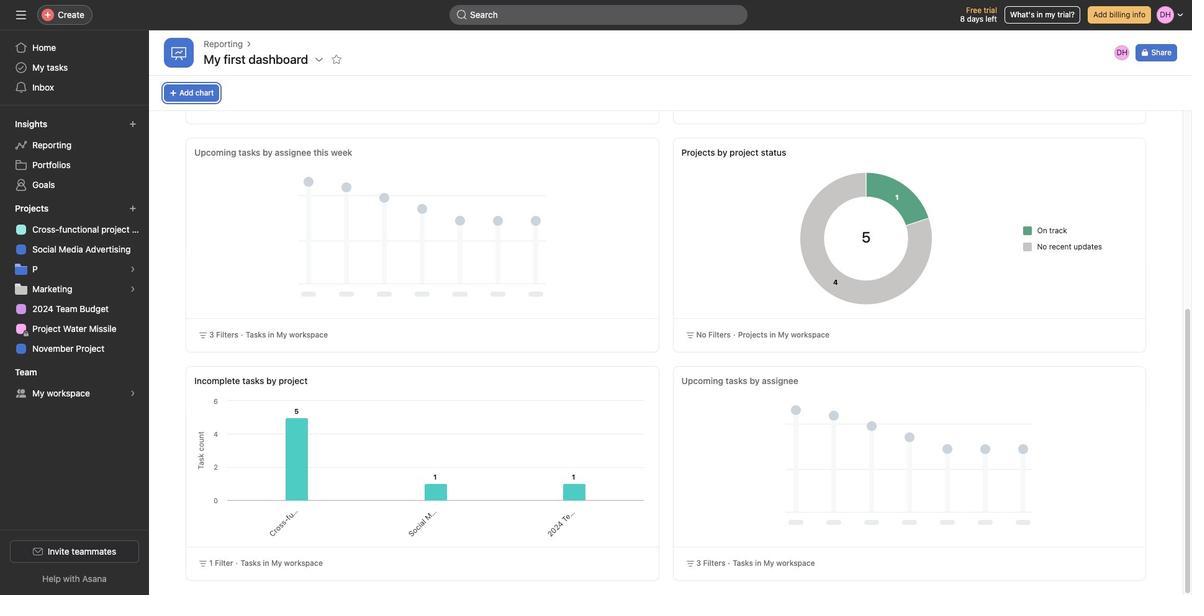 Task type: describe. For each thing, give the bounding box(es) containing it.
add to starred image
[[332, 55, 342, 65]]

new insights image
[[129, 120, 137, 128]]

prominent image
[[457, 10, 467, 20]]



Task type: vqa. For each thing, say whether or not it's contained in the screenshot.
Global element
yes



Task type: locate. For each thing, give the bounding box(es) containing it.
new project or portfolio image
[[129, 205, 137, 212]]

global element
[[0, 30, 149, 105]]

dh image
[[1117, 45, 1128, 60]]

show options image
[[315, 55, 324, 65]]

teams element
[[0, 361, 149, 406]]

report image
[[171, 45, 186, 60]]

insights element
[[0, 113, 149, 198]]

list box
[[450, 5, 748, 25]]

hide sidebar image
[[16, 10, 26, 20]]

projects element
[[0, 198, 149, 361]]



